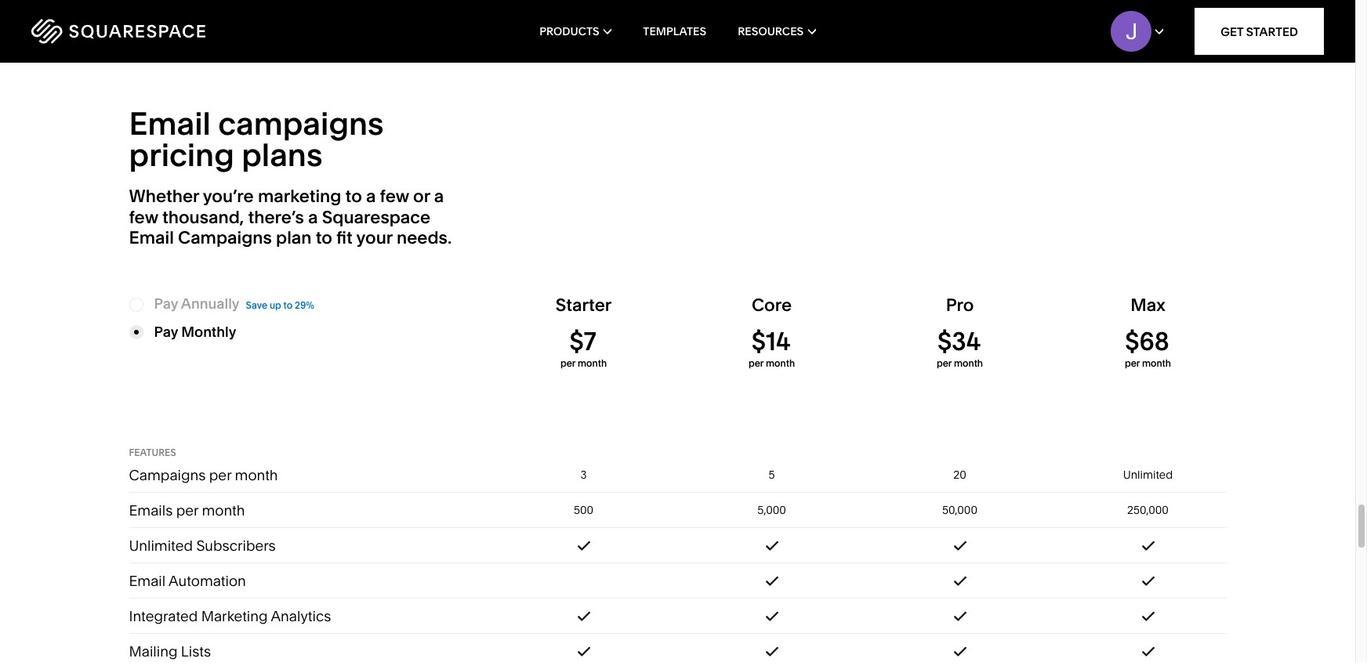 Task type: describe. For each thing, give the bounding box(es) containing it.
needs.
[[397, 227, 452, 248]]

50,000
[[942, 503, 977, 517]]

there's
[[248, 207, 304, 228]]

5,000
[[757, 503, 786, 517]]

templates
[[643, 24, 706, 38]]

1 applies to core plan image from the top
[[766, 576, 778, 586]]

$34
[[938, 326, 981, 357]]

applies to starter plan image for integrated marketing analytics
[[577, 611, 590, 621]]

1 vertical spatial campaigns
[[129, 466, 206, 484]]

emails
[[129, 501, 173, 519]]

unlimited for unlimited
[[1123, 468, 1173, 482]]

thousand,
[[162, 207, 244, 228]]

applies to starter plan image
[[577, 541, 590, 551]]

0 horizontal spatial few
[[129, 207, 158, 228]]

per for $14
[[749, 357, 764, 369]]

2 applies to core plan image from the top
[[766, 646, 778, 657]]

or
[[413, 186, 430, 207]]

you're
[[203, 186, 254, 207]]

templates link
[[643, 0, 706, 63]]

started
[[1246, 24, 1298, 39]]

fit
[[336, 227, 353, 248]]

save
[[246, 300, 267, 312]]

email for email automation
[[129, 572, 166, 590]]

applies to pro plan image for unlimited subscribers
[[954, 541, 966, 551]]

email automation
[[129, 572, 246, 590]]

month for $34
[[954, 357, 983, 369]]

pay annually save up to 29%
[[154, 295, 314, 313]]

marketing
[[258, 186, 341, 207]]

0 horizontal spatial a
[[308, 207, 318, 228]]

plans
[[242, 136, 323, 174]]

$68 per month
[[1125, 326, 1171, 369]]

applies to starter plan image for mailing lists
[[577, 646, 590, 657]]

applies to pro plan image for mailing lists
[[954, 646, 966, 657]]

month for $14
[[766, 357, 795, 369]]

whether
[[129, 186, 199, 207]]

unlimited for unlimited subscribers
[[129, 537, 193, 555]]

per up emails per month
[[209, 466, 231, 484]]

pay for pay annually save up to 29%
[[154, 295, 178, 313]]

applies to core plan image for integrated marketing analytics
[[766, 611, 778, 621]]

email campaigns pricing plans
[[129, 104, 384, 174]]

campaigns
[[218, 104, 384, 143]]

per for $7
[[560, 357, 576, 369]]

$7
[[569, 326, 596, 357]]

analytics
[[271, 607, 331, 625]]

products
[[539, 24, 599, 38]]

whether you're marketing to a few or a few thousand, there's a squarespace email campaigns plan to fit your needs.
[[129, 186, 452, 248]]

1 horizontal spatial few
[[380, 186, 409, 207]]

plan
[[276, 227, 312, 248]]



Task type: vqa. For each thing, say whether or not it's contained in the screenshot.
$34 month
yes



Task type: locate. For each thing, give the bounding box(es) containing it.
0 vertical spatial unlimited
[[1123, 468, 1173, 482]]

to right up
[[283, 300, 293, 312]]

1 applies to max plan image from the top
[[1142, 541, 1154, 551]]

1 vertical spatial to
[[316, 227, 332, 248]]

0 vertical spatial applies to pro plan image
[[954, 541, 966, 551]]

month
[[578, 357, 607, 369], [766, 357, 795, 369], [954, 357, 983, 369], [1142, 357, 1171, 369], [235, 466, 278, 484], [202, 501, 245, 519]]

per down $34
[[937, 357, 952, 369]]

1 applies to starter plan image from the top
[[577, 611, 590, 621]]

applies to max plan image
[[1142, 541, 1154, 551], [1142, 646, 1154, 657]]

squarespace logo link
[[31, 19, 290, 44]]

applies to pro plan image
[[954, 576, 966, 586]]

0 vertical spatial applies to starter plan image
[[577, 611, 590, 621]]

applies to core plan image
[[766, 576, 778, 586], [766, 646, 778, 657]]

month inside $68 per month
[[1142, 357, 1171, 369]]

per down $7
[[560, 357, 576, 369]]

pay for pay monthly
[[154, 323, 178, 341]]

0 vertical spatial to
[[345, 186, 362, 207]]

2 horizontal spatial a
[[434, 186, 444, 207]]

1 vertical spatial applies to core plan image
[[766, 646, 778, 657]]

2 pay from the top
[[154, 323, 178, 341]]

email down whether
[[129, 227, 174, 248]]

get
[[1221, 24, 1244, 39]]

1 horizontal spatial a
[[366, 186, 376, 207]]

email up integrated
[[129, 572, 166, 590]]

1 applies to core plan image from the top
[[766, 541, 778, 551]]

$68
[[1125, 326, 1169, 357]]

get started
[[1221, 24, 1298, 39]]

2 vertical spatial email
[[129, 572, 166, 590]]

pay
[[154, 295, 178, 313], [154, 323, 178, 341]]

email inside email campaigns pricing plans
[[129, 104, 211, 143]]

applies to core plan image for unlimited subscribers
[[766, 541, 778, 551]]

your
[[356, 227, 393, 248]]

pro
[[946, 295, 974, 316]]

pay left 'monthly'
[[154, 323, 178, 341]]

pricing
[[129, 136, 234, 174]]

0 vertical spatial pay
[[154, 295, 178, 313]]

applies to max plan image for unlimited subscribers
[[1142, 541, 1154, 551]]

per for $34
[[937, 357, 952, 369]]

$14 per month
[[749, 326, 795, 369]]

to inside pay annually save up to 29%
[[283, 300, 293, 312]]

5
[[769, 468, 775, 482]]

max
[[1131, 295, 1165, 316]]

250,000
[[1127, 503, 1169, 517]]

unlimited up the 250,000
[[1123, 468, 1173, 482]]

0 vertical spatial applies to core plan image
[[766, 576, 778, 586]]

campaigns down you're
[[178, 227, 272, 248]]

campaigns per month
[[129, 466, 278, 484]]

1 vertical spatial applies to max plan image
[[1142, 611, 1154, 621]]

annually
[[181, 295, 240, 313]]

email
[[129, 104, 211, 143], [129, 227, 174, 248], [129, 572, 166, 590]]

subscribers
[[196, 537, 276, 555]]

applies to max plan image for mailing lists
[[1142, 646, 1154, 657]]

a right or
[[434, 186, 444, 207]]

to left fit on the left top
[[316, 227, 332, 248]]

3
[[581, 468, 587, 482]]

500
[[574, 503, 593, 517]]

1 vertical spatial unlimited
[[129, 537, 193, 555]]

per
[[560, 357, 576, 369], [749, 357, 764, 369], [937, 357, 952, 369], [1125, 357, 1140, 369], [209, 466, 231, 484], [176, 501, 198, 519]]

2 vertical spatial applies to pro plan image
[[954, 646, 966, 657]]

0 vertical spatial applies to max plan image
[[1142, 541, 1154, 551]]

resources button
[[738, 0, 816, 63]]

2 applies to max plan image from the top
[[1142, 611, 1154, 621]]

0 vertical spatial email
[[129, 104, 211, 143]]

20
[[953, 468, 966, 482]]

mailing
[[129, 642, 177, 660]]

per inside the '$34 per month'
[[937, 357, 952, 369]]

applies to pro plan image
[[954, 541, 966, 551], [954, 611, 966, 621], [954, 646, 966, 657]]

products button
[[539, 0, 612, 63]]

month for $68
[[1142, 357, 1171, 369]]

1 applies to max plan image from the top
[[1142, 576, 1154, 586]]

1 vertical spatial applies to pro plan image
[[954, 611, 966, 621]]

automation
[[169, 572, 246, 590]]

1 vertical spatial applies to max plan image
[[1142, 646, 1154, 657]]

1 horizontal spatial to
[[316, 227, 332, 248]]

a right there's
[[308, 207, 318, 228]]

month inside the $14 per month
[[766, 357, 795, 369]]

per inside the $14 per month
[[749, 357, 764, 369]]

applies to max plan image
[[1142, 576, 1154, 586], [1142, 611, 1154, 621]]

1 email from the top
[[129, 104, 211, 143]]

few left 'thousand,'
[[129, 207, 158, 228]]

2 email from the top
[[129, 227, 174, 248]]

unlimited
[[1123, 468, 1173, 482], [129, 537, 193, 555]]

integrated
[[129, 607, 198, 625]]

2 horizontal spatial to
[[345, 186, 362, 207]]

few left or
[[380, 186, 409, 207]]

month for $7
[[578, 357, 607, 369]]

per inside $68 per month
[[1125, 357, 1140, 369]]

3 applies to pro plan image from the top
[[954, 646, 966, 657]]

resources
[[738, 24, 804, 38]]

up
[[270, 300, 281, 312]]

pay up pay monthly button
[[154, 295, 178, 313]]

1 horizontal spatial unlimited
[[1123, 468, 1173, 482]]

campaigns down features
[[129, 466, 206, 484]]

1 pay from the top
[[154, 295, 178, 313]]

emails per month
[[129, 501, 245, 519]]

month inside the '$34 per month'
[[954, 357, 983, 369]]

$7 per month
[[560, 326, 607, 369]]

month inside $7 per month
[[578, 357, 607, 369]]

email up whether
[[129, 104, 211, 143]]

$14
[[752, 326, 790, 357]]

0 vertical spatial campaigns
[[178, 227, 272, 248]]

unlimited subscribers
[[129, 537, 276, 555]]

2 applies to max plan image from the top
[[1142, 646, 1154, 657]]

starter
[[556, 295, 612, 316]]

get started link
[[1195, 8, 1324, 55]]

unlimited down emails
[[129, 537, 193, 555]]

squarespace
[[322, 207, 430, 228]]

campaigns inside the whether you're marketing to a few or a few thousand, there's a squarespace email campaigns plan to fit your needs.
[[178, 227, 272, 248]]

1 vertical spatial applies to starter plan image
[[577, 646, 590, 657]]

0 vertical spatial applies to core plan image
[[766, 541, 778, 551]]

29%
[[295, 300, 314, 312]]

2 applies to pro plan image from the top
[[954, 611, 966, 621]]

per right emails
[[176, 501, 198, 519]]

$34 per month
[[937, 326, 983, 369]]

core
[[752, 295, 792, 316]]

squarespace logo image
[[31, 19, 205, 44]]

lists
[[181, 642, 211, 660]]

1 vertical spatial pay
[[154, 323, 178, 341]]

mailing lists
[[129, 642, 211, 660]]

1 applies to pro plan image from the top
[[954, 541, 966, 551]]

0 vertical spatial applies to max plan image
[[1142, 576, 1154, 586]]

per down $14
[[749, 357, 764, 369]]

2 applies to core plan image from the top
[[766, 611, 778, 621]]

monthly
[[181, 323, 236, 341]]

a up your
[[366, 186, 376, 207]]

applies to core plan image
[[766, 541, 778, 551], [766, 611, 778, 621]]

email inside the whether you're marketing to a few or a few thousand, there's a squarespace email campaigns plan to fit your needs.
[[129, 227, 174, 248]]

per for $68
[[1125, 357, 1140, 369]]

pay monthly
[[154, 323, 236, 341]]

applies to starter plan image
[[577, 611, 590, 621], [577, 646, 590, 657]]

2 applies to starter plan image from the top
[[577, 646, 590, 657]]

per inside $7 per month
[[560, 357, 576, 369]]

email for email campaigns pricing plans
[[129, 104, 211, 143]]

to
[[345, 186, 362, 207], [316, 227, 332, 248], [283, 300, 293, 312]]

1 vertical spatial email
[[129, 227, 174, 248]]

integrated marketing analytics
[[129, 607, 331, 625]]

per down $68
[[1125, 357, 1140, 369]]

applies to pro plan image for integrated marketing analytics
[[954, 611, 966, 621]]

pay monthly button
[[129, 323, 236, 341]]

to up fit on the left top
[[345, 186, 362, 207]]

campaigns
[[178, 227, 272, 248], [129, 466, 206, 484]]

0 horizontal spatial unlimited
[[129, 537, 193, 555]]

0 horizontal spatial to
[[283, 300, 293, 312]]

features
[[129, 447, 176, 459]]

marketing
[[201, 607, 268, 625]]

few
[[380, 186, 409, 207], [129, 207, 158, 228]]

3 email from the top
[[129, 572, 166, 590]]

1 vertical spatial applies to core plan image
[[766, 611, 778, 621]]

a
[[366, 186, 376, 207], [434, 186, 444, 207], [308, 207, 318, 228]]

2 vertical spatial to
[[283, 300, 293, 312]]



